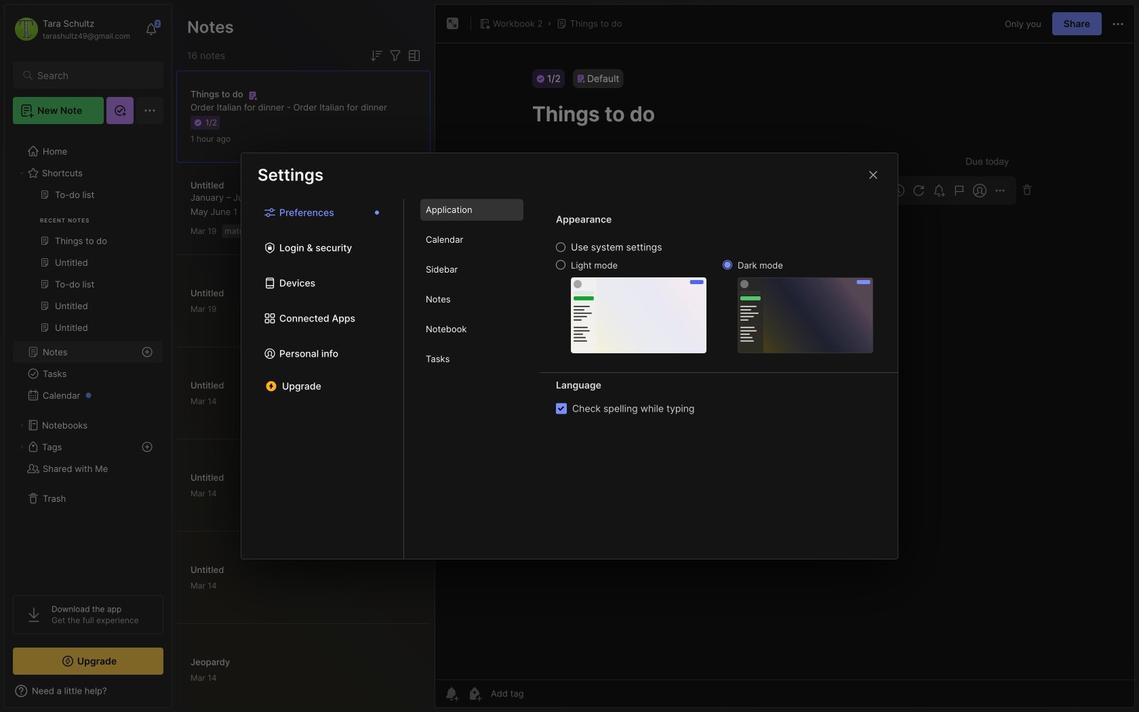 Task type: vqa. For each thing, say whether or not it's contained in the screenshot.
Main element
yes



Task type: locate. For each thing, give the bounding box(es) containing it.
tab
[[420, 199, 524, 221], [420, 229, 524, 251], [420, 259, 524, 280], [420, 289, 524, 310], [420, 318, 524, 340], [420, 348, 524, 370]]

expand tags image
[[18, 443, 26, 451]]

tree inside main element
[[5, 132, 172, 583]]

group inside tree
[[13, 184, 163, 347]]

None checkbox
[[556, 403, 567, 414]]

group
[[13, 184, 163, 347]]

add tag image
[[467, 686, 483, 702]]

expand notebooks image
[[18, 421, 26, 429]]

add a reminder image
[[444, 686, 460, 702]]

5 tab from the top
[[420, 318, 524, 340]]

none search field inside main element
[[37, 67, 145, 83]]

None search field
[[37, 67, 145, 83]]

Search text field
[[37, 69, 145, 82]]

tab list
[[241, 199, 404, 559], [404, 199, 540, 559]]

tree
[[5, 132, 172, 583]]

option group
[[556, 241, 873, 353]]

None radio
[[556, 242, 566, 252], [556, 260, 566, 270], [723, 260, 732, 270], [556, 242, 566, 252], [556, 260, 566, 270], [723, 260, 732, 270]]



Task type: describe. For each thing, give the bounding box(es) containing it.
6 tab from the top
[[420, 348, 524, 370]]

2 tab list from the left
[[404, 199, 540, 559]]

main element
[[0, 0, 176, 712]]

1 tab list from the left
[[241, 199, 404, 559]]

3 tab from the top
[[420, 259, 524, 280]]

Note Editor text field
[[435, 43, 1135, 679]]

1 tab from the top
[[420, 199, 524, 221]]

note window element
[[435, 4, 1135, 708]]

4 tab from the top
[[420, 289, 524, 310]]

2 tab from the top
[[420, 229, 524, 251]]

expand note image
[[445, 16, 461, 32]]

close image
[[865, 167, 882, 183]]



